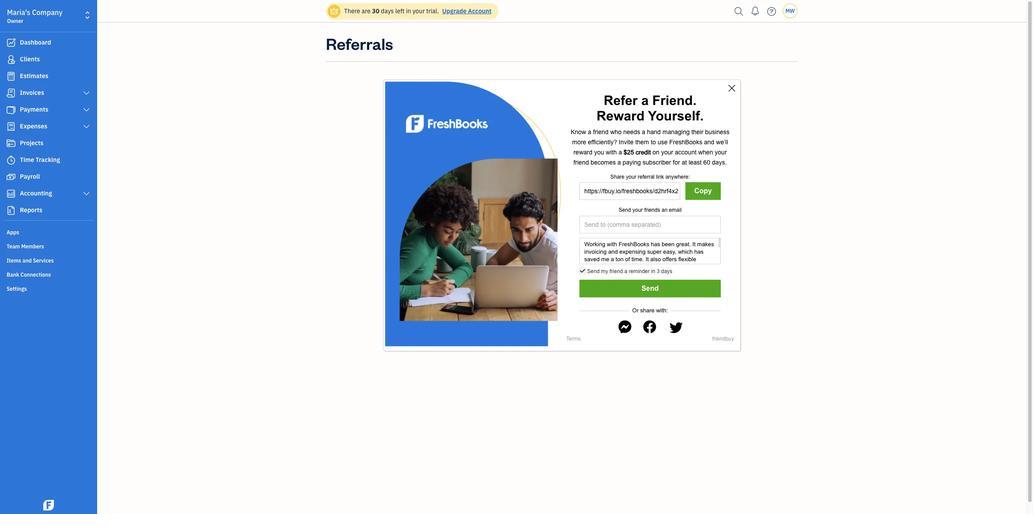 Task type: locate. For each thing, give the bounding box(es) containing it.
maria's
[[7, 8, 30, 17]]

notifications image
[[749, 2, 763, 20]]

timer image
[[6, 156, 16, 165]]

bank connections
[[7, 272, 51, 278]]

chevron large down image inside payments "link"
[[82, 107, 91, 114]]

money image
[[6, 173, 16, 182]]

bank
[[7, 272, 19, 278]]

chevron large down image inside invoices link
[[82, 90, 91, 97]]

chevron large down image for payments
[[82, 107, 91, 114]]

1 vertical spatial chevron large down image
[[82, 107, 91, 114]]

payments link
[[2, 102, 95, 118]]

items and services link
[[2, 254, 95, 267]]

dashboard image
[[6, 38, 16, 47]]

and
[[22, 258, 32, 264]]

in
[[406, 7, 411, 15]]

search image
[[732, 5, 747, 18]]

settings link
[[2, 282, 95, 296]]

dashboard
[[20, 38, 51, 46]]

apps
[[7, 229, 19, 236]]

time tracking
[[20, 156, 60, 164]]

chevron large down image up projects "link"
[[82, 123, 91, 130]]

chevron large down image down invoices link
[[82, 107, 91, 114]]

chevron large down image for expenses
[[82, 123, 91, 130]]

chevron large down image up payments "link"
[[82, 90, 91, 97]]

connections
[[20, 272, 51, 278]]

members
[[21, 244, 44, 250]]

there are 30 days left in your trial. upgrade account
[[344, 7, 492, 15]]

expenses
[[20, 122, 47, 130]]

chevron large down image
[[82, 191, 91, 198]]

3 chevron large down image from the top
[[82, 123, 91, 130]]

crown image
[[330, 6, 339, 16]]

invoices link
[[2, 85, 95, 101]]

chevron large down image
[[82, 90, 91, 97], [82, 107, 91, 114], [82, 123, 91, 130]]

30
[[372, 7, 380, 15]]

payments
[[20, 106, 48, 114]]

time
[[20, 156, 34, 164]]

accounting link
[[2, 186, 95, 202]]

2 chevron large down image from the top
[[82, 107, 91, 114]]

2 vertical spatial chevron large down image
[[82, 123, 91, 130]]

main element
[[0, 0, 119, 515]]

project image
[[6, 139, 16, 148]]

time tracking link
[[2, 153, 95, 168]]

projects
[[20, 139, 43, 147]]

1 chevron large down image from the top
[[82, 90, 91, 97]]

reports
[[20, 206, 42, 214]]

company
[[32, 8, 62, 17]]

services
[[33, 258, 54, 264]]

invoices
[[20, 89, 44, 97]]

items and services
[[7, 258, 54, 264]]

your
[[413, 7, 425, 15]]

freshbooks image
[[42, 501, 56, 511]]

estimates link
[[2, 69, 95, 84]]

team
[[7, 244, 20, 250]]

0 vertical spatial chevron large down image
[[82, 90, 91, 97]]

payroll
[[20, 173, 40, 181]]



Task type: describe. For each thing, give the bounding box(es) containing it.
settings
[[7, 286, 27, 293]]

clients
[[20, 55, 40, 63]]

items
[[7, 258, 21, 264]]

projects link
[[2, 136, 95, 152]]

chevron large down image for invoices
[[82, 90, 91, 97]]

clients link
[[2, 52, 95, 68]]

go to help image
[[765, 5, 779, 18]]

bank connections link
[[2, 268, 95, 282]]

invoice image
[[6, 89, 16, 98]]

maria's company owner
[[7, 8, 62, 24]]

report image
[[6, 206, 16, 215]]

are
[[362, 7, 371, 15]]

tracking
[[36, 156, 60, 164]]

reports link
[[2, 203, 95, 219]]

team members
[[7, 244, 44, 250]]

estimates
[[20, 72, 48, 80]]

expense image
[[6, 122, 16, 131]]

account
[[468, 7, 492, 15]]

mw button
[[783, 4, 798, 19]]

upgrade account link
[[441, 7, 492, 15]]

payroll link
[[2, 169, 95, 185]]

dashboard link
[[2, 35, 95, 51]]

days
[[381, 7, 394, 15]]

estimate image
[[6, 72, 16, 81]]

client image
[[6, 55, 16, 64]]

trial.
[[427, 7, 439, 15]]

there
[[344, 7, 360, 15]]

referrals
[[326, 33, 393, 54]]

upgrade
[[443, 7, 467, 15]]

owner
[[7, 18, 23, 24]]

payment image
[[6, 106, 16, 114]]

left
[[396, 7, 405, 15]]

expenses link
[[2, 119, 95, 135]]

apps link
[[2, 226, 95, 239]]

team members link
[[2, 240, 95, 253]]

mw
[[786, 8, 796, 14]]

accounting
[[20, 190, 52, 198]]

chart image
[[6, 190, 16, 198]]



Task type: vqa. For each thing, say whether or not it's contained in the screenshot.
Project
no



